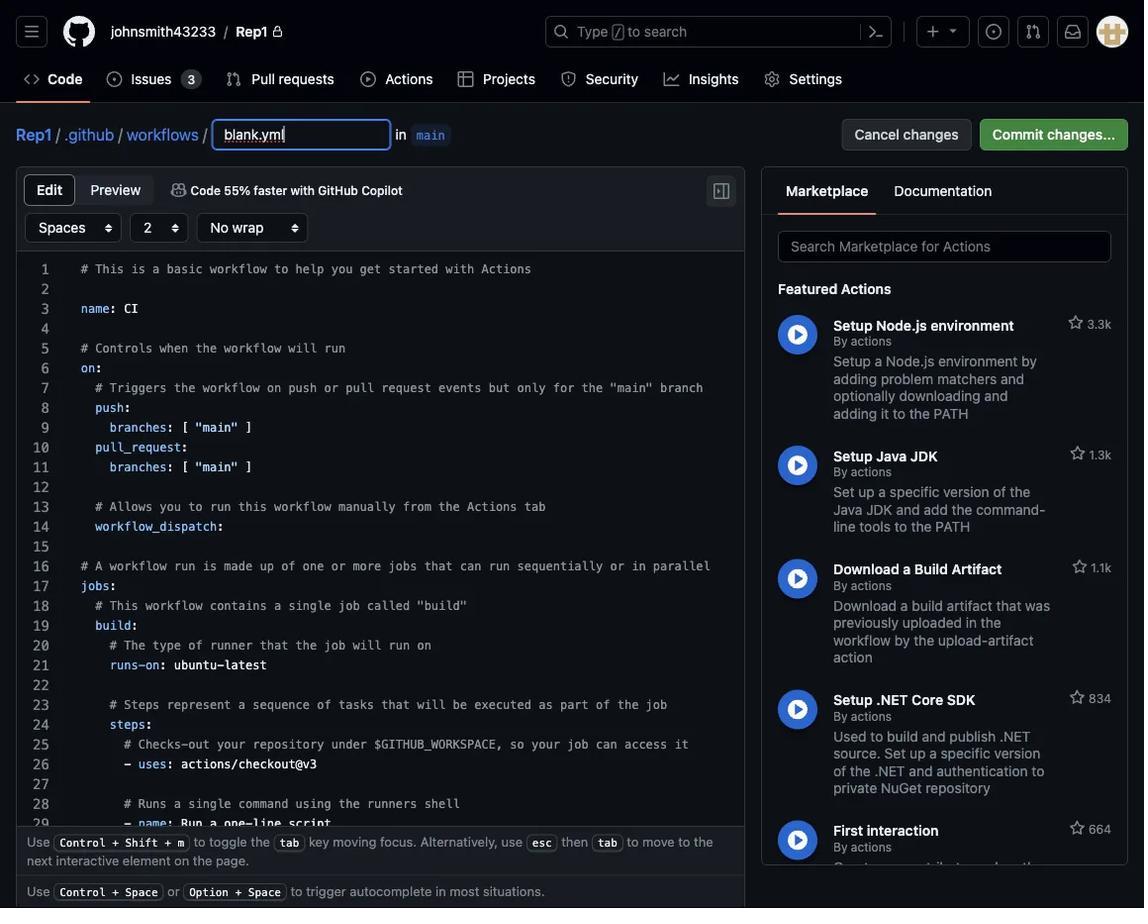 Task type: describe. For each thing, give the bounding box(es) containing it.
request inside the # controls when the workflow will run on : # triggers the workflow on push or pull request events but only for the "main" branch push : branches : [ "main" ] pull_request : branches : [ "main" ]
[[382, 381, 432, 395]]

that inside download a build artifact by actions download a build artifact that was previously uploaded in the workflow by the upload-artifact action
[[997, 597, 1022, 613]]

workflow down # this is a basic workflow to help you get started with actions at the top
[[224, 342, 281, 355]]

0 vertical spatial push
[[289, 381, 317, 395]]

sdk
[[948, 692, 976, 708]]

in inside use control + space or option + space to trigger autocomplete in most situations.
[[436, 883, 446, 898]]

edit
[[37, 182, 63, 198]]

1 vertical spatial node.js
[[886, 353, 935, 369]]

steps
[[124, 698, 160, 712]]

0 vertical spatial jobs
[[389, 559, 417, 573]]

optionally
[[834, 388, 896, 404]]

line inside # runs a single command using the runners shell - name : run a one-line script run : echo hello, world!
[[253, 817, 281, 831]]

of right part at bottom
[[596, 698, 610, 712]]

workflow right basic
[[210, 262, 267, 276]]

build for download
[[912, 597, 944, 613]]

6
[[41, 360, 49, 376]]

0 vertical spatial this
[[95, 262, 124, 276]]

github
[[318, 183, 358, 197]]

job down part at bottom
[[568, 738, 589, 752]]

the inside the # allows you to run this workflow manually from the actions tab workflow_dispatch :
[[439, 500, 460, 514]]

lock image
[[272, 26, 284, 38]]

create
[[834, 876, 874, 892]]

it inside # steps represent a sequence of tasks that will be executed as part of the job steps : # checks-out your repository under $github_workspace, so your job can access it - uses : actions/checkout@v3
[[675, 738, 689, 752]]

set inside setup java jdk by actions set up a specific version of the java jdk and add the command- line tools to the path
[[834, 484, 855, 500]]

2 vertical spatial "main"
[[196, 460, 238, 474]]

2 ] from the top
[[246, 460, 253, 474]]

to right authentication
[[1032, 762, 1045, 779]]

to inside the # allows you to run this workflow manually from the actions tab workflow_dispatch :
[[188, 500, 203, 514]]

1 download from the top
[[834, 561, 900, 577]]

0 vertical spatial their
[[878, 876, 907, 892]]

: left the m on the bottom
[[160, 837, 167, 851]]

of left tasks at the bottom left of page
[[317, 698, 331, 712]]

- inside # runs a single command using the runners shell - name : run a one-line script run : echo hello, world!
[[124, 817, 131, 831]]

Search Marketplace for Actions text field
[[778, 231, 1112, 262]]

1 vertical spatial environment
[[939, 353, 1018, 369]]

actions button for setup java jdk
[[778, 446, 818, 485]]

runners inside # runs a single command using the runners shell - name : run a one-line script run : echo hello, world!
[[367, 797, 417, 811]]

of left one
[[281, 559, 296, 573]]

5
[[41, 340, 49, 356]]

1 vertical spatial .net
[[1000, 728, 1031, 744]]

to up "source."
[[871, 728, 884, 744]]

changes...
[[1048, 126, 1116, 143]]

they
[[1023, 859, 1051, 875]]

commit changes...
[[993, 126, 1116, 143]]

0 vertical spatial you
[[331, 262, 353, 276]]

johnsmith43233
[[111, 23, 216, 40]]

use
[[502, 834, 523, 849]]

with inside code 55% faster with github copilot popup button
[[291, 183, 315, 197]]

by inside setup java jdk by actions set up a specific version of the java jdk and add the command- line tools to the path
[[834, 465, 848, 479]]

the inside # a workflow run is made up of one or more jobs that can run sequentially or in parallel jobs : # this workflow contains a single job called "build" build : # the type of runner that the job will run on runs-on : ubuntu-latest
[[296, 639, 317, 653]]

workflow inside download a build artifact by actions download a build artifact that was previously uploaded in the workflow by the upload-artifact action
[[834, 632, 891, 648]]

1 ] from the top
[[246, 421, 253, 435]]

/ right 'workflows' link
[[203, 125, 207, 144]]

13
[[33, 499, 49, 515]]

the down to move to the next interactive element on the page.
[[346, 876, 367, 890]]

0 vertical spatial is
[[131, 262, 145, 276]]

0 horizontal spatial java
[[834, 501, 863, 517]]

you inside the # allows you to run this workflow manually from the actions tab workflow_dispatch :
[[160, 500, 181, 514]]

command
[[238, 797, 289, 811]]

private
[[834, 780, 878, 796]]

2 [ from the top
[[181, 460, 188, 474]]

contributors
[[903, 859, 981, 875]]

first
[[834, 822, 864, 839]]

27
[[33, 776, 49, 792]]

interaction
[[867, 822, 939, 839]]

to left help
[[274, 262, 289, 276]]

run left sequentially
[[489, 559, 510, 573]]

1 vertical spatial first
[[867, 893, 892, 908]]

actions right started at the left of page
[[482, 262, 532, 276]]

code link
[[16, 64, 90, 94]]

path inside setup node.js environment by actions setup a node.js environment by adding problem matchers and optionally downloading and adding it to the path
[[934, 405, 969, 421]]

setup node.js environment by actions setup a node.js environment by adding problem matchers and optionally downloading and adding it to the path
[[834, 317, 1038, 421]]

15
[[33, 538, 49, 555]]

pull inside the # controls when the workflow will run on : # triggers the workflow on push or pull request events but only for the "main" branch push : branches : [ "main" ] pull_request : branches : [ "main" ]
[[346, 381, 374, 395]]

to move to the next interactive element on the page.
[[27, 834, 714, 867]]

the down add
[[912, 518, 932, 535]]

that up "build"
[[424, 559, 453, 573]]

pull requests link
[[218, 64, 345, 94]]

to inside setup java jdk by actions set up a specific version of the java jdk and add the command- line tools to the path
[[895, 518, 908, 535]]

by inside download a build artifact by actions download a build artifact that was previously uploaded in the workflow by the upload-artifact action
[[895, 632, 911, 648]]

star image for set up a specific version of the java jdk and add the command- line tools to the path
[[1071, 446, 1086, 461]]

rep1 / .github / workflows
[[16, 125, 199, 144]]

trigger
[[306, 883, 346, 898]]

: left the ci
[[110, 302, 117, 316]]

actions right play image
[[385, 71, 433, 87]]

# allows you to run this workflow manually from the actions tab workflow_dispatch :
[[81, 500, 546, 534]]

# right 1
[[81, 262, 88, 276]]

line inside setup java jdk by actions set up a specific version of the java jdk and add the command- line tools to the path
[[834, 518, 856, 535]]

main
[[417, 128, 445, 142]]

git pull request image for issue opened icon to the right
[[1026, 24, 1042, 40]]

job left called
[[339, 599, 360, 613]]

downloading
[[900, 388, 981, 404]]

new
[[873, 859, 899, 875]]

: down steps
[[145, 718, 153, 732]]

repository inside # steps represent a sequence of tasks that will be executed as part of the job steps : # checks-out your repository under $github_workspace, so your job can access it - uses : actions/checkout@v3
[[253, 738, 324, 752]]

a inside setup node.js environment by actions setup a node.js environment by adding problem matchers and optionally downloading and adding it to the path
[[875, 353, 883, 369]]

/ for type
[[615, 26, 622, 40]]

1 vertical spatial their
[[834, 893, 863, 908]]

8
[[41, 400, 49, 416]]

run down called
[[389, 639, 410, 653]]

21
[[33, 657, 49, 673]]

type
[[577, 23, 609, 40]]

$github_workspace,
[[374, 738, 503, 752]]

: down controls
[[95, 361, 103, 375]]

# inside # runs a single command using the runners shell - name : run a one-line script run : echo hello, world!
[[124, 797, 131, 811]]

0 vertical spatial environment
[[931, 317, 1015, 333]]

setup for setup java jdk
[[834, 448, 873, 464]]

insights link
[[656, 64, 749, 94]]

pull inside "first interaction by actions greet new contributors when they create their first issue or open their first pull request"
[[895, 893, 918, 908]]

specific inside setup java jdk by actions set up a specific version of the java jdk and add the command- line tools to the path
[[890, 484, 940, 500]]

parallel
[[653, 559, 711, 573]]

sequence
[[253, 698, 310, 712]]

0 vertical spatial java
[[877, 448, 907, 464]]

# left a
[[81, 559, 88, 573]]

a up run
[[174, 797, 181, 811]]

gear image
[[765, 71, 780, 87]]

by inside setup node.js environment by actions setup a node.js environment by adding problem matchers and optionally downloading and adding it to the path
[[1022, 353, 1038, 369]]

allows
[[110, 500, 153, 514]]

set
[[188, 876, 210, 890]]

the inside setup .net core sdk by actions used to build and publish .net source. set up a specific version of the .net and authentication to private nuget repository
[[851, 762, 871, 779]]

0 vertical spatial "main"
[[610, 381, 653, 395]]

+ right option
[[235, 886, 242, 898]]

runs for set
[[138, 876, 167, 890]]

matchers
[[938, 370, 997, 387]]

0 vertical spatial name
[[81, 302, 110, 316]]

2 branches from the top
[[110, 460, 167, 474]]

this inside # a workflow run is made up of one or more jobs that can run sequentially or in parallel jobs : # this workflow contains a single job called "build" build : # the type of runner that the job will run on runs-on : ubuntu-latest
[[110, 599, 138, 613]]

the up command-
[[1010, 484, 1031, 500]]

triangle down image
[[946, 22, 962, 38]]

of inside setup java jdk by actions set up a specific version of the java jdk and add the command- line tools to the path
[[994, 484, 1007, 500]]

0 horizontal spatial jobs
[[81, 579, 110, 593]]

by inside setup node.js environment by actions setup a node.js environment by adding problem matchers and optionally downloading and adding it to the path
[[834, 334, 848, 348]]

# runs a single command using the runners shell - name : run a one-line script run : echo hello, world!
[[81, 797, 460, 851]]

help
[[296, 262, 324, 276]]

interactive
[[56, 853, 119, 867]]

a inside # a workflow run is made up of one or more jobs that can run sequentially or in parallel jobs : # this workflow contains a single job called "build" build : # the type of runner that the job will run on runs-on : ubuntu-latest
[[274, 599, 281, 613]]

1 horizontal spatial issue opened image
[[986, 24, 1002, 40]]

edit mode element
[[24, 174, 155, 206]]

: down pull_request
[[167, 460, 174, 474]]

to inside use control + space or option + space to trigger autocomplete in most situations.
[[291, 883, 303, 898]]

+ left shift
[[112, 837, 119, 849]]

projects
[[483, 71, 536, 87]]

: down checks-
[[167, 758, 174, 771]]

shell inside # runs a single command using the runners shell - name : run a one-line script run : echo hello, world!
[[424, 797, 460, 811]]

2 adding from the top
[[834, 405, 878, 421]]

when inside "first interaction by actions greet new contributors when they create their first issue or open their first pull request"
[[985, 859, 1019, 875]]

commands
[[238, 876, 296, 890]]

: up the
[[131, 619, 138, 633]]

the down 'uploaded'
[[914, 632, 935, 648]]

commit
[[993, 126, 1044, 143]]

notifications image
[[1065, 24, 1081, 40]]

a up 'uploaded'
[[901, 597, 909, 613]]

9
[[41, 419, 49, 436]]

0 horizontal spatial rep1 link
[[16, 125, 52, 144]]

page.
[[216, 853, 249, 867]]

25
[[33, 736, 49, 753]]

used
[[834, 728, 867, 744]]

# this is a basic workflow to help you get started with actions
[[81, 262, 532, 276]]

: down 'type'
[[160, 658, 167, 672]]

events
[[439, 381, 482, 395]]

1 vertical spatial push
[[95, 401, 124, 415]]

to left move
[[627, 834, 639, 849]]

0 horizontal spatial tab
[[280, 837, 299, 849]]

star image for download a build artifact that was previously uploaded in the workflow by the upload-artifact action
[[1072, 559, 1088, 575]]

option
[[189, 886, 229, 898]]

m
[[178, 837, 184, 849]]

24
[[33, 716, 49, 733]]

0 vertical spatial artifact
[[947, 597, 993, 613]]

setup java jdk by actions set up a specific version of the java jdk and add the command- line tools to the path
[[834, 448, 1046, 535]]

shield image
[[561, 71, 577, 87]]

controls
[[95, 342, 153, 355]]

or inside "first interaction by actions greet new contributors when they create their first issue or open their first pull request"
[[976, 876, 990, 892]]

and down matchers
[[985, 388, 1009, 404]]

1 vertical spatial jdk
[[867, 501, 893, 517]]

: down triggers
[[124, 401, 131, 415]]

can inside # steps represent a sequence of tasks that will be executed as part of the job steps : # checks-out your repository under $github_workspace, so your job can access it - uses : actions/checkout@v3
[[596, 738, 618, 752]]

actions image for download a build artifact
[[788, 569, 808, 589]]

latest
[[224, 658, 267, 672]]

set inside setup .net core sdk by actions used to build and publish .net source. set up a specific version of the .net and authentication to private nuget repository
[[885, 745, 906, 761]]

to left search
[[628, 23, 641, 40]]

main link
[[411, 124, 451, 146]]

ubuntu-
[[174, 658, 224, 672]]

shift
[[125, 837, 158, 849]]

0 vertical spatial node.js
[[877, 317, 928, 333]]

actions button for setup node.js environment
[[778, 315, 818, 354]]

run
[[181, 817, 203, 831]]

request inside "first interaction by actions greet new contributors when they create their first issue or open their first pull request"
[[922, 893, 971, 908]]

up inside setup .net core sdk by actions used to build and publish .net source. set up a specific version of the .net and authentication to private nuget repository
[[910, 745, 926, 761]]

using inside # runs a single command using the runners shell - name : run a one-line script run : echo hello, world!
[[296, 797, 331, 811]]

2 horizontal spatial tab
[[598, 837, 618, 849]]

for
[[553, 381, 575, 395]]

from
[[403, 500, 432, 514]]

started
[[389, 262, 439, 276]]

run inside # runs a single command using the runners shell - name : run a one-line script run : echo hello, world!
[[138, 837, 160, 851]]

of up ubuntu-
[[188, 639, 203, 653]]

move
[[643, 834, 675, 849]]

as
[[539, 698, 553, 712]]

0 vertical spatial .net
[[877, 692, 909, 708]]

a left the build
[[904, 561, 911, 577]]

git pull request image for the left issue opened icon
[[226, 71, 242, 87]]

rep1 for rep1
[[236, 23, 268, 40]]

up for set
[[859, 484, 875, 500]]

version inside setup .net core sdk by actions used to build and publish .net source. set up a specific version of the .net and authentication to private nuget repository
[[995, 745, 1041, 761]]

1
[[41, 261, 49, 277]]

19
[[33, 617, 49, 634]]

workflow right a
[[110, 559, 167, 573]]

in inside download a build artifact by actions download a build artifact that was previously uploaded in the workflow by the upload-artifact action
[[966, 614, 978, 631]]

run inside the # allows you to run this workflow manually from the actions tab workflow_dispatch :
[[210, 500, 231, 514]]

search
[[644, 23, 687, 40]]

plus image
[[926, 24, 942, 40]]

actions image for setup node.js environment
[[788, 325, 808, 345]]

1 space from the left
[[125, 886, 158, 898]]

# left controls
[[81, 342, 88, 355]]

problem
[[881, 370, 934, 387]]

actions button for first interaction
[[778, 820, 818, 860]]

executed
[[475, 698, 532, 712]]

a right run
[[210, 817, 217, 831]]

code for code 55% faster with github copilot
[[191, 183, 221, 197]]

type / to search
[[577, 23, 687, 40]]

but
[[489, 381, 510, 395]]

code for code
[[48, 71, 83, 87]]

the right move
[[694, 834, 714, 849]]

0 vertical spatial first
[[911, 876, 936, 892]]

and right matchers
[[1001, 370, 1025, 387]]

that inside # steps represent a sequence of tasks that will be executed as part of the job steps : # checks-out your repository under $github_workspace, so your job can access it - uses : actions/checkout@v3
[[382, 698, 410, 712]]

1 horizontal spatial 3
[[188, 72, 195, 86]]

# up "steps"
[[110, 698, 117, 712]]

on inside to move to the next interactive element on the page.
[[174, 853, 189, 867]]

/ right .github
[[118, 125, 123, 144]]

1 vertical spatial artifact
[[989, 632, 1034, 648]]

55%
[[224, 183, 251, 197]]

repository inside setup .net core sdk by actions used to build and publish .net source. set up a specific version of the .net and authentication to private nuget repository
[[926, 780, 991, 796]]

File name text field
[[212, 120, 391, 150]]

1 vertical spatial with
[[446, 262, 475, 276]]

the right for
[[582, 381, 603, 395]]

1 branches from the top
[[110, 421, 167, 435]]

help panel image
[[714, 183, 730, 199]]

of down page.
[[217, 876, 231, 890]]

job up tasks at the bottom left of page
[[324, 639, 346, 653]]

by inside "first interaction by actions greet new contributors when they create their first issue or open their first pull request"
[[834, 840, 848, 854]]

graph image
[[664, 71, 680, 87]]

actions inside setup node.js environment by actions setup a node.js environment by adding problem matchers and optionally downloading and adding it to the path
[[851, 334, 892, 348]]

documentation
[[895, 183, 993, 199]]

setup for setup .net core sdk
[[834, 692, 873, 708]]

command-
[[977, 501, 1046, 517]]

settings
[[790, 71, 843, 87]]

or inside use control + space or option + space to trigger autocomplete in most situations.
[[167, 883, 180, 898]]

2 your from the left
[[532, 738, 560, 752]]

a inside setup .net core sdk by actions used to build and publish .net source. set up a specific version of the .net and authentication to private nuget repository
[[930, 745, 938, 761]]

that up latest
[[260, 639, 289, 653]]

play image
[[360, 71, 376, 87]]

ci
[[124, 302, 138, 316]]

name : ci
[[81, 302, 138, 316]]

0 vertical spatial rep1 link
[[228, 16, 292, 48]]

copilot image
[[171, 182, 187, 198]]

the down basic
[[196, 342, 217, 355]]



Task type: locate. For each thing, give the bounding box(es) containing it.
use for or
[[27, 883, 50, 898]]

+ left the m on the bottom
[[165, 837, 171, 849]]

a left set
[[174, 876, 181, 890]]

star image for greet new contributors when they create their first issue or open their first pull request
[[1070, 820, 1086, 836]]

none text field containing # this is a basic workflow to help you get started with actions
[[65, 252, 745, 908]]

star image for setup a node.js environment by adding problem matchers and optionally downloading and adding it to the path
[[1069, 315, 1085, 331]]

edit button
[[24, 174, 75, 206]]

4 by from the top
[[834, 709, 848, 723]]

# left triggers
[[95, 381, 103, 395]]

their
[[878, 876, 907, 892], [834, 893, 863, 908]]

# left the
[[110, 639, 117, 653]]

1 horizontal spatial first
[[911, 876, 936, 892]]

space down element
[[125, 886, 158, 898]]

name up shift
[[138, 817, 167, 831]]

be
[[453, 698, 467, 712]]

0 vertical spatial actions image
[[788, 325, 808, 345]]

664
[[1086, 822, 1112, 836]]

1 vertical spatial java
[[834, 501, 863, 517]]

in left the most
[[436, 883, 446, 898]]

29
[[33, 815, 49, 832]]

0 vertical spatial star image
[[1069, 315, 1085, 331]]

1 vertical spatial this
[[110, 599, 138, 613]]

0 horizontal spatial is
[[131, 262, 145, 276]]

actions/checkout@v3
[[181, 758, 317, 771]]

: up workflow_dispatch
[[181, 441, 188, 455]]

to right 'tools'
[[895, 518, 908, 535]]

.net
[[877, 692, 909, 708], [1000, 728, 1031, 744], [875, 762, 906, 779]]

1 vertical spatial single
[[188, 797, 231, 811]]

so
[[510, 738, 525, 752]]

up for made
[[260, 559, 274, 573]]

star image for used to build and publish .net source. set up a specific version of the .net and authentication to private nuget repository
[[1070, 690, 1086, 706]]

name inside # runs a single command using the runners shell - name : run a one-line script run : echo hello, world!
[[138, 817, 167, 831]]

None text field
[[65, 252, 745, 908]]

1 - from the top
[[124, 758, 131, 771]]

one-
[[224, 817, 253, 831]]

tab
[[525, 500, 546, 514], [280, 837, 299, 849], [598, 837, 618, 849]]

1 vertical spatial shell
[[432, 876, 467, 890]]

1 actions image from the top
[[788, 325, 808, 345]]

/ left .github link
[[56, 125, 60, 144]]

1 your from the left
[[217, 738, 246, 752]]

toggle
[[209, 834, 247, 849]]

you left get
[[331, 262, 353, 276]]

build down core
[[887, 728, 919, 744]]

4 setup from the top
[[834, 692, 873, 708]]

2 vertical spatial .net
[[875, 762, 906, 779]]

rep1 link
[[228, 16, 292, 48], [16, 125, 52, 144]]

.github link
[[64, 125, 114, 144]]

pull requests
[[252, 71, 335, 87]]

0 vertical spatial actions image
[[788, 700, 808, 719]]

can inside # a workflow run is made up of one or more jobs that can run sequentially or in parallel jobs : # this workflow contains a single job called "build" build : # the type of runner that the job will run on runs-on : ubuntu-latest
[[460, 559, 482, 573]]

moving
[[333, 834, 377, 849]]

jobs right the more
[[389, 559, 417, 573]]

runs inside # runs a single command using the runners shell - name : run a one-line script run : echo hello, world!
[[138, 797, 167, 811]]

up right made at the left bottom of the page
[[260, 559, 274, 573]]

1 runs from the top
[[138, 797, 167, 811]]

: inside the # allows you to run this workflow manually from the actions tab workflow_dispatch :
[[217, 520, 224, 534]]

settings link
[[757, 64, 852, 94]]

1 vertical spatial request
[[922, 893, 971, 908]]

1 horizontal spatial set
[[885, 745, 906, 761]]

1 vertical spatial can
[[596, 738, 618, 752]]

3.3k
[[1085, 317, 1112, 331]]

2 runs from the top
[[138, 876, 167, 890]]

# down a
[[95, 599, 103, 613]]

the inside # steps represent a sequence of tasks that will be executed as part of the job steps : # checks-out your repository under $github_workspace, so your job can access it - uses : actions/checkout@v3
[[618, 698, 639, 712]]

# down element
[[124, 876, 131, 890]]

1 use from the top
[[27, 834, 50, 849]]

that left was
[[997, 597, 1022, 613]]

# down "steps"
[[124, 738, 131, 752]]

use for +
[[27, 834, 50, 849]]

use
[[27, 834, 50, 849], [27, 883, 50, 898]]

setup for setup node.js environment
[[834, 317, 873, 333]]

first interaction by actions greet new contributors when they create their first issue or open their first pull request
[[834, 822, 1051, 908]]

build for setup
[[887, 728, 919, 744]]

23
[[33, 697, 49, 713]]

1.1k
[[1088, 561, 1112, 575]]

that right tasks at the bottom left of page
[[382, 698, 410, 712]]

4 actions button from the top
[[778, 690, 818, 729]]

projects link
[[450, 64, 545, 94]]

list
[[103, 16, 534, 48], [778, 171, 1003, 211]]

workflow inside the # allows you to run this workflow manually from the actions tab workflow_dispatch :
[[274, 500, 331, 514]]

1 horizontal spatial their
[[878, 876, 907, 892]]

cancel
[[855, 126, 900, 143]]

12
[[33, 479, 49, 495]]

jdk up add
[[911, 448, 938, 464]]

/
[[224, 23, 228, 40], [615, 26, 622, 40], [56, 125, 60, 144], [118, 125, 123, 144], [203, 125, 207, 144]]

single inside # runs a single command using the runners shell - name : run a one-line script run : echo hello, world!
[[188, 797, 231, 811]]

1 vertical spatial using
[[303, 876, 339, 890]]

1 horizontal spatial version
[[995, 745, 1041, 761]]

version inside setup java jdk by actions set up a specific version of the java jdk and add the command- line tools to the path
[[944, 484, 990, 500]]

git pull request image
[[1026, 24, 1042, 40], [226, 71, 242, 87]]

actions image for setup java jdk
[[788, 456, 808, 475]]

3 actions image from the top
[[788, 569, 808, 589]]

0 horizontal spatial pull
[[346, 381, 374, 395]]

jobs down a
[[81, 579, 110, 593]]

18
[[33, 598, 49, 614]]

actions inside "first interaction by actions greet new contributors when they create their first issue or open their first pull request"
[[851, 840, 892, 854]]

2 - from the top
[[124, 817, 131, 831]]

security
[[586, 71, 639, 87]]

your up actions/checkout@v3
[[217, 738, 246, 752]]

/ for johnsmith43233
[[224, 23, 228, 40]]

0 vertical spatial version
[[944, 484, 990, 500]]

0 vertical spatial by
[[1022, 353, 1038, 369]]

4 actions from the top
[[851, 709, 892, 723]]

with right started at the left of page
[[446, 262, 475, 276]]

1 horizontal spatial jobs
[[389, 559, 417, 573]]

is inside # a workflow run is made up of one or more jobs that can run sequentially or in parallel jobs : # this workflow contains a single job called "build" build : # the type of runner that the job will run on runs-on : ubuntu-latest
[[203, 559, 217, 573]]

1 vertical spatial -
[[124, 817, 131, 831]]

0 horizontal spatial by
[[895, 632, 911, 648]]

run left this
[[210, 500, 231, 514]]

1 horizontal spatial your
[[532, 738, 560, 752]]

element
[[123, 853, 171, 867]]

actions image for first
[[788, 830, 808, 850]]

by inside download a build artifact by actions download a build artifact that was previously uploaded in the workflow by the upload-artifact action
[[834, 578, 848, 592]]

2 download from the top
[[834, 597, 897, 613]]

2 control from the top
[[60, 886, 105, 898]]

branch
[[661, 381, 703, 395]]

when up open
[[985, 859, 1019, 875]]

a inside setup java jdk by actions set up a specific version of the java jdk and add the command- line tools to the path
[[879, 484, 886, 500]]

# inside the # allows you to run this workflow manually from the actions tab workflow_dispatch :
[[95, 500, 103, 514]]

1 horizontal spatial up
[[859, 484, 875, 500]]

0 horizontal spatial list
[[103, 16, 534, 48]]

echo
[[174, 837, 203, 851]]

of up command-
[[994, 484, 1007, 500]]

is left made at the left bottom of the page
[[203, 559, 217, 573]]

2 horizontal spatial will
[[417, 698, 446, 712]]

: right 17
[[110, 579, 117, 593]]

get
[[360, 262, 382, 276]]

using down use control + shift + m to toggle the tab key moving focus. alternatively, use esc then tab
[[303, 876, 339, 890]]

artifact
[[952, 561, 1003, 577]]

.net right publish
[[1000, 728, 1031, 744]]

- up shift
[[124, 817, 131, 831]]

/ for rep1
[[56, 125, 60, 144]]

up up nuget
[[910, 745, 926, 761]]

more
[[353, 559, 382, 573]]

1 by from the top
[[834, 334, 848, 348]]

1 setup from the top
[[834, 317, 873, 333]]

will inside the # controls when the workflow will run on : # triggers the workflow on push or pull request events but only for the "main" branch push : branches : [ "main" ] pull_request : branches : [ "main" ]
[[289, 342, 317, 355]]

1 vertical spatial list
[[778, 171, 1003, 211]]

1 horizontal spatial can
[[596, 738, 618, 752]]

the inside use control + shift + m to toggle the tab key moving focus. alternatively, use esc then tab
[[251, 834, 270, 849]]

command palette image
[[868, 24, 884, 40]]

1 vertical spatial branches
[[110, 460, 167, 474]]

actions up used
[[851, 709, 892, 723]]

1 vertical spatial actions image
[[788, 456, 808, 475]]

up inside setup java jdk by actions set up a specific version of the java jdk and add the command- line tools to the path
[[859, 484, 875, 500]]

will inside # a workflow run is made up of one or more jobs that can run sequentially or in parallel jobs : # this workflow contains a single job called "build" build : # the type of runner that the job will run on runs-on : ubuntu-latest
[[353, 639, 382, 653]]

0 horizontal spatial 3
[[41, 301, 49, 317]]

job up access
[[646, 698, 668, 712]]

and inside setup java jdk by actions set up a specific version of the java jdk and add the command- line tools to the path
[[897, 501, 921, 517]]

branches
[[110, 421, 167, 435], [110, 460, 167, 474]]

1 horizontal spatial git pull request image
[[1026, 24, 1042, 40]]

# up shift
[[124, 797, 131, 811]]

in inside # a workflow run is made up of one or more jobs that can run sequentially or in parallel jobs : # this workflow contains a single job called "build" build : # the type of runner that the job will run on runs-on : ubuntu-latest
[[632, 559, 646, 573]]

actions button for setup .net core sdk
[[778, 690, 818, 729]]

build up the
[[95, 619, 131, 633]]

you up workflow_dispatch
[[160, 500, 181, 514]]

1 2 3 4 5 6 7 8 9 10 11 12 13 14 15 16 17 18 19 20 21 22 23 24 25 26 27 28 29 30 31 32
[[33, 261, 49, 891]]

can left access
[[596, 738, 618, 752]]

one
[[303, 559, 324, 573]]

branches up pull_request
[[110, 421, 167, 435]]

workflow up 'type'
[[145, 599, 203, 613]]

actions inside setup .net core sdk by actions used to build and publish .net source. set up a specific version of the .net and authentication to private nuget repository
[[851, 709, 892, 723]]

issue opened image right the triangle down icon
[[986, 24, 1002, 40]]

"build"
[[417, 599, 467, 613]]

1 horizontal spatial is
[[203, 559, 217, 573]]

use down 31
[[27, 883, 50, 898]]

1 vertical spatial actions image
[[788, 830, 808, 850]]

will down called
[[353, 639, 382, 653]]

list containing johnsmith43233 /
[[103, 16, 534, 48]]

basic
[[167, 262, 203, 276]]

request left the events
[[382, 381, 432, 395]]

10
[[33, 439, 49, 456]]

code inside popup button
[[191, 183, 221, 197]]

0 vertical spatial 3
[[188, 72, 195, 86]]

1 actions image from the top
[[788, 700, 808, 719]]

0 horizontal spatial up
[[260, 559, 274, 573]]

2 space from the left
[[248, 886, 281, 898]]

push
[[289, 381, 317, 395], [95, 401, 124, 415]]

setup .net core sdk by actions used to build and publish .net source. set up a specific version of the .net and authentication to private nuget repository
[[834, 692, 1045, 796]]

32
[[33, 875, 49, 891]]

control up the interactive
[[60, 837, 105, 849]]

up inside # a workflow run is made up of one or more jobs that can run sequentially or in parallel jobs : # this workflow contains a single job called "build" build : # the type of runner that the job will run on runs-on : ubuntu-latest
[[260, 559, 274, 573]]

2 actions image from the top
[[788, 830, 808, 850]]

runs down uses
[[138, 797, 167, 811]]

/ inside type / to search
[[615, 26, 622, 40]]

tab inside the # allows you to run this workflow manually from the actions tab workflow_dispatch :
[[525, 500, 546, 514]]

star image
[[1071, 446, 1086, 461], [1070, 690, 1086, 706]]

uses
[[138, 758, 167, 771]]

code inside "link"
[[48, 71, 83, 87]]

when
[[160, 342, 188, 355], [985, 859, 1019, 875]]

1 vertical spatial you
[[160, 500, 181, 514]]

specific inside setup .net core sdk by actions used to build and publish .net source. set up a specific version of the .net and authentication to private nuget repository
[[941, 745, 991, 761]]

path inside setup java jdk by actions set up a specific version of the java jdk and add the command- line tools to the path
[[936, 518, 971, 535]]

0 vertical spatial using
[[296, 797, 331, 811]]

homepage image
[[63, 16, 95, 48]]

: up made at the left bottom of the page
[[217, 520, 224, 534]]

2 actions image from the top
[[788, 456, 808, 475]]

1 vertical spatial use
[[27, 883, 50, 898]]

code right the copilot icon
[[191, 183, 221, 197]]

code 55% faster with github copilot button
[[162, 176, 412, 204]]

0 vertical spatial with
[[291, 183, 315, 197]]

0 vertical spatial can
[[460, 559, 482, 573]]

1 [ from the top
[[181, 421, 188, 435]]

runs for single
[[138, 797, 167, 811]]

code image
[[24, 71, 40, 87]]

issue
[[940, 876, 973, 892]]

in up upload-
[[966, 614, 978, 631]]

by inside setup .net core sdk by actions used to build and publish .net source. set up a specific version of the .net and authentication to private nuget repository
[[834, 709, 848, 723]]

1 control from the top
[[60, 837, 105, 849]]

1 vertical spatial build
[[95, 619, 131, 633]]

to inside use control + shift + m to toggle the tab key moving focus. alternatively, use esc then tab
[[194, 834, 206, 849]]

build inside download a build artifact by actions download a build artifact that was previously uploaded in the workflow by the upload-artifact action
[[912, 597, 944, 613]]

next
[[27, 853, 52, 867]]

to right the m on the bottom
[[194, 834, 206, 849]]

access
[[625, 738, 668, 752]]

list containing marketplace
[[778, 171, 1003, 211]]

featured actions
[[778, 280, 892, 297]]

runner
[[210, 639, 253, 653]]

0 vertical spatial pull
[[346, 381, 374, 395]]

most
[[450, 883, 480, 898]]

security link
[[553, 64, 648, 94]]

1 vertical spatial jobs
[[81, 579, 110, 593]]

repository down sequence
[[253, 738, 324, 752]]

of inside setup .net core sdk by actions used to build and publish .net source. set up a specific version of the .net and authentication to private nuget repository
[[834, 762, 847, 779]]

#
[[81, 262, 88, 276], [81, 342, 88, 355], [95, 381, 103, 395], [95, 500, 103, 514], [81, 559, 88, 573], [95, 599, 103, 613], [110, 639, 117, 653], [110, 698, 117, 712], [124, 738, 131, 752], [124, 797, 131, 811], [124, 876, 131, 890]]

1.3k
[[1086, 448, 1112, 461]]

0 vertical spatial [
[[181, 421, 188, 435]]

code 55% faster with github copilot
[[191, 183, 403, 197]]

0 horizontal spatial set
[[834, 484, 855, 500]]

run down help
[[324, 342, 346, 355]]

control inside use control + shift + m to toggle the tab key moving focus. alternatively, use esc then tab
[[60, 837, 105, 849]]

to right move
[[679, 834, 691, 849]]

issue opened image
[[986, 24, 1002, 40], [106, 71, 122, 87]]

workflow down previously on the right bottom
[[834, 632, 891, 648]]

a left basic
[[153, 262, 160, 276]]

set down optionally
[[834, 484, 855, 500]]

path down 'downloading'
[[934, 405, 969, 421]]

2 horizontal spatial up
[[910, 745, 926, 761]]

runs-
[[110, 658, 145, 672]]

3 by from the top
[[834, 578, 848, 592]]

20
[[33, 637, 49, 654]]

2 vertical spatial build
[[887, 728, 919, 744]]

download up previously on the right bottom
[[834, 597, 897, 613]]

by up previously on the right bottom
[[834, 578, 848, 592]]

download down 'tools'
[[834, 561, 900, 577]]

1 horizontal spatial name
[[138, 817, 167, 831]]

1 vertical spatial rep1
[[16, 125, 52, 144]]

git pull request image left "notifications" icon
[[1026, 24, 1042, 40]]

5 actions button from the top
[[778, 820, 818, 860]]

actions right featured at the right
[[842, 280, 892, 297]]

/ left "lock" image
[[224, 23, 228, 40]]

actions inside setup java jdk by actions set up a specific version of the java jdk and add the command- line tools to the path
[[851, 465, 892, 479]]

run down workflow_dispatch
[[174, 559, 196, 573]]

0 vertical spatial jdk
[[911, 448, 938, 464]]

actions image for setup
[[788, 700, 808, 719]]

actions button for download a build artifact
[[778, 559, 818, 599]]

1 vertical spatial control
[[60, 886, 105, 898]]

setup up optionally
[[834, 353, 871, 369]]

will inside # steps represent a sequence of tasks that will be executed as part of the job steps : # checks-out your repository under $github_workspace, so your job can access it - uses : actions/checkout@v3
[[417, 698, 446, 712]]

or inside the # controls when the workflow will run on : # triggers the workflow on push or pull request events but only for the "main" branch push : branches : [ "main" ] pull_request : branches : [ "main" ]
[[324, 381, 339, 395]]

2 actions button from the top
[[778, 446, 818, 485]]

1 horizontal spatial repository
[[926, 780, 991, 796]]

0 horizontal spatial space
[[125, 886, 158, 898]]

star image
[[1069, 315, 1085, 331], [1072, 559, 1088, 575], [1070, 820, 1086, 836]]

the up access
[[618, 698, 639, 712]]

rep1
[[236, 23, 268, 40], [16, 125, 52, 144]]

set up nuget
[[885, 745, 906, 761]]

1 horizontal spatial single
[[289, 599, 331, 613]]

1 vertical spatial star image
[[1072, 559, 1088, 575]]

1 horizontal spatial by
[[1022, 353, 1038, 369]]

0 vertical spatial download
[[834, 561, 900, 577]]

setup inside setup .net core sdk by actions used to build and publish .net source. set up a specific version of the .net and authentication to private nuget repository
[[834, 692, 873, 708]]

1 horizontal spatial rep1
[[236, 23, 268, 40]]

: up pull_request
[[167, 421, 174, 435]]

actions
[[385, 71, 433, 87], [482, 262, 532, 276], [842, 280, 892, 297], [467, 500, 517, 514]]

1 vertical spatial runners
[[374, 876, 424, 890]]

in
[[396, 126, 407, 143], [632, 559, 646, 573], [966, 614, 978, 631], [436, 883, 446, 898]]

the inside setup node.js environment by actions setup a node.js environment by adding problem matchers and optionally downloading and adding it to the path
[[910, 405, 931, 421]]

it inside setup node.js environment by actions setup a node.js environment by adding problem matchers and optionally downloading and adding it to the path
[[881, 405, 890, 421]]

pull
[[252, 71, 275, 87]]

2 vertical spatial actions image
[[788, 569, 808, 589]]

rep1 for rep1 / .github / workflows
[[16, 125, 52, 144]]

0 vertical spatial rep1
[[236, 23, 268, 40]]

3 actions from the top
[[851, 578, 892, 592]]

setup up used
[[834, 692, 873, 708]]

: left run
[[167, 817, 174, 831]]

contains
[[210, 599, 267, 613]]

2 vertical spatial star image
[[1070, 820, 1086, 836]]

0 horizontal spatial issue opened image
[[106, 71, 122, 87]]

0 vertical spatial request
[[382, 381, 432, 395]]

authentication
[[937, 762, 1029, 779]]

1 vertical spatial "main"
[[196, 421, 238, 435]]

the right add
[[952, 501, 973, 517]]

rep1 inside list
[[236, 23, 268, 40]]

2 use from the top
[[27, 883, 50, 898]]

30
[[33, 835, 49, 852]]

with
[[291, 183, 315, 197], [446, 262, 475, 276]]

and down core
[[923, 728, 946, 744]]

actions inside download a build artifact by actions download a build artifact that was previously uploaded in the workflow by the upload-artifact action
[[851, 578, 892, 592]]

[
[[181, 421, 188, 435], [181, 460, 188, 474]]

4
[[41, 320, 49, 337]]

setup down the featured actions
[[834, 317, 873, 333]]

and up nuget
[[910, 762, 933, 779]]

actions image
[[788, 700, 808, 719], [788, 830, 808, 850]]

to
[[628, 23, 641, 40], [274, 262, 289, 276], [893, 405, 906, 421], [188, 500, 203, 514], [895, 518, 908, 535], [871, 728, 884, 744], [1032, 762, 1045, 779], [194, 834, 206, 849], [627, 834, 639, 849], [679, 834, 691, 849], [291, 883, 303, 898]]

hello,
[[210, 837, 253, 851]]

use inside use control + space or option + space to trigger autocomplete in most situations.
[[27, 883, 50, 898]]

actions image
[[788, 325, 808, 345], [788, 456, 808, 475], [788, 569, 808, 589]]

0 vertical spatial code
[[48, 71, 83, 87]]

actions inside the # allows you to run this workflow manually from the actions tab workflow_dispatch :
[[467, 500, 517, 514]]

control
[[60, 837, 105, 849], [60, 886, 105, 898]]

the up upload-
[[981, 614, 1002, 631]]

table image
[[458, 71, 474, 87]]

control for or
[[60, 886, 105, 898]]

1 horizontal spatial jdk
[[911, 448, 938, 464]]

workflow right triggers
[[203, 381, 260, 395]]

the right triggers
[[174, 381, 196, 395]]

setup inside setup java jdk by actions set up a specific version of the java jdk and add the command- line tools to the path
[[834, 448, 873, 464]]

2 setup from the top
[[834, 353, 871, 369]]

the inside # runs a single command using the runners shell - name : run a one-line script run : echo hello, world!
[[339, 797, 360, 811]]

use control + shift + m to toggle the tab key moving focus. alternatively, use esc then tab
[[27, 834, 618, 849]]

when inside the # controls when the workflow will run on : # triggers the workflow on push or pull request events but only for the "main" branch push : branches : [ "main" ] pull_request : branches : [ "main" ]
[[160, 342, 188, 355]]

3 inside 1 2 3 4 5 6 7 8 9 10 11 12 13 14 15 16 17 18 19 20 21 22 23 24 25 26 27 28 29 30 31 32
[[41, 301, 49, 317]]

tab right then
[[598, 837, 618, 849]]

0 vertical spatial will
[[289, 342, 317, 355]]

2 by from the top
[[834, 465, 848, 479]]

a up "problem"
[[875, 353, 883, 369]]

workflow
[[210, 262, 267, 276], [224, 342, 281, 355], [203, 381, 260, 395], [274, 500, 331, 514], [110, 559, 167, 573], [145, 599, 203, 613], [834, 632, 891, 648]]

single inside # a workflow run is made up of one or more jobs that can run sequentially or in parallel jobs : # this workflow contains a single job called "build" build : # the type of runner that the job will run on runs-on : ubuntu-latest
[[289, 599, 331, 613]]

0 vertical spatial set
[[834, 484, 855, 500]]

it right access
[[675, 738, 689, 752]]

will left be
[[417, 698, 446, 712]]

1 vertical spatial issue opened image
[[106, 71, 122, 87]]

under
[[331, 738, 367, 752]]

control for +
[[60, 837, 105, 849]]

rep1 link up pull
[[228, 16, 292, 48]]

single
[[289, 599, 331, 613], [188, 797, 231, 811]]

+ down the interactive
[[112, 886, 119, 898]]

use inside use control + shift + m to toggle the tab key moving focus. alternatively, use esc then tab
[[27, 834, 50, 849]]

3 actions button from the top
[[778, 559, 818, 599]]

build inside # a workflow run is made up of one or more jobs that can run sequentially or in parallel jobs : # this workflow contains a single job called "build" build : # the type of runner that the job will run on runs-on : ubuntu-latest
[[95, 619, 131, 633]]

0 horizontal spatial push
[[95, 401, 124, 415]]

0 horizontal spatial single
[[188, 797, 231, 811]]

1 horizontal spatial line
[[834, 518, 856, 535]]

the down echo
[[193, 853, 212, 867]]

publish
[[950, 728, 996, 744]]

a inside # steps represent a sequence of tasks that will be executed as part of the job steps : # checks-out your repository under $github_workspace, so your job can access it - uses : actions/checkout@v3
[[238, 698, 246, 712]]

/ inside johnsmith43233 /
[[224, 23, 228, 40]]

1 vertical spatial will
[[353, 639, 382, 653]]

:
[[110, 302, 117, 316], [95, 361, 103, 375], [124, 401, 131, 415], [167, 421, 174, 435], [181, 441, 188, 455], [167, 460, 174, 474], [217, 520, 224, 534], [110, 579, 117, 593], [131, 619, 138, 633], [160, 658, 167, 672], [145, 718, 153, 732], [167, 758, 174, 771], [167, 817, 174, 831], [160, 837, 167, 851]]

1 vertical spatial rep1 link
[[16, 125, 52, 144]]

2 actions from the top
[[851, 465, 892, 479]]

5 actions from the top
[[851, 840, 892, 854]]

preview
[[91, 182, 141, 198]]

3 right issues
[[188, 72, 195, 86]]

1 vertical spatial git pull request image
[[226, 71, 242, 87]]

1 horizontal spatial request
[[922, 893, 971, 908]]

insights
[[689, 71, 739, 87]]

3 down '2'
[[41, 301, 49, 317]]

1 vertical spatial ]
[[246, 460, 253, 474]]

5 by from the top
[[834, 840, 848, 854]]

out
[[188, 738, 210, 752]]

control down the interactive
[[60, 886, 105, 898]]

- inside # steps represent a sequence of tasks that will be executed as part of the job steps : # checks-out your repository under $github_workspace, so your job can access it - uses : actions/checkout@v3
[[124, 758, 131, 771]]

0 vertical spatial runs
[[138, 797, 167, 811]]

the right from
[[439, 500, 460, 514]]

setup
[[834, 317, 873, 333], [834, 353, 871, 369], [834, 448, 873, 464], [834, 692, 873, 708]]

3 setup from the top
[[834, 448, 873, 464]]

1 adding from the top
[[834, 370, 878, 387]]

commit changes... button
[[980, 119, 1129, 151]]

tab down script
[[280, 837, 299, 849]]

represent
[[167, 698, 231, 712]]

to inside setup node.js environment by actions setup a node.js environment by adding problem matchers and optionally downloading and adding it to the path
[[893, 405, 906, 421]]

0 vertical spatial runners
[[367, 797, 417, 811]]

previously
[[834, 614, 899, 631]]

type
[[153, 639, 181, 653]]

1 actions button from the top
[[778, 315, 818, 354]]

in left main
[[396, 126, 407, 143]]

0 vertical spatial list
[[103, 16, 534, 48]]

1 actions from the top
[[851, 334, 892, 348]]

run inside the # controls when the workflow will run on : # triggers the workflow on push or pull request events but only for the "main" branch push : branches : [ "main" ] pull_request : branches : [ "main" ]
[[324, 342, 346, 355]]

control inside use control + space or option + space to trigger autocomplete in most situations.
[[60, 886, 105, 898]]

can up "build"
[[460, 559, 482, 573]]

build inside setup .net core sdk by actions used to build and publish .net source. set up a specific version of the .net and authentication to private nuget repository
[[887, 728, 919, 744]]



Task type: vqa. For each thing, say whether or not it's contained in the screenshot.


